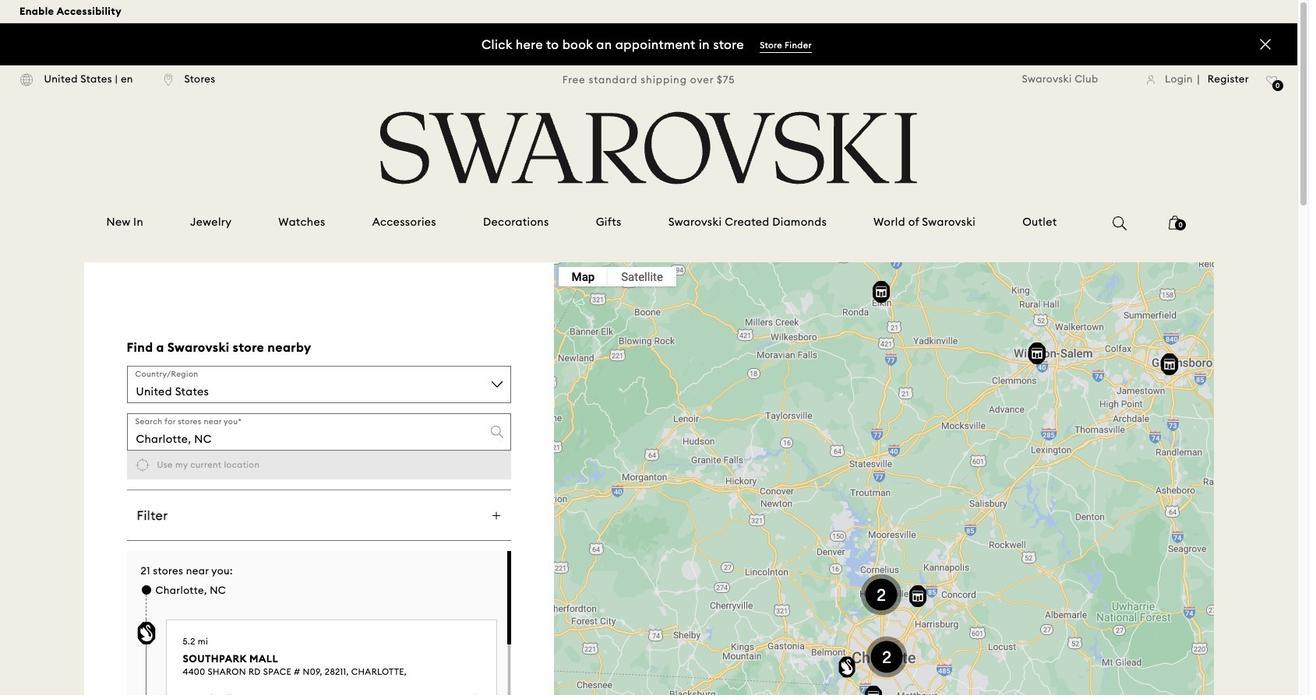 Task type: locate. For each thing, give the bounding box(es) containing it.
map region
[[480, 178, 1278, 696]]

left login image
[[1147, 75, 1155, 85]]

search image image
[[1113, 217, 1127, 231]]

left-wishlist image image
[[1266, 75, 1278, 86]]

swan image
[[137, 623, 155, 645]]

arrow icon image
[[492, 512, 501, 521]]

region
[[127, 541, 511, 542]]

Country/Region text field
[[127, 367, 511, 404]]

2 image
[[854, 568, 909, 623], [860, 630, 914, 685]]

menu bar
[[558, 267, 676, 287]]

swarovski image
[[375, 111, 923, 185]]

my location image
[[135, 459, 150, 473]]



Task type: vqa. For each thing, say whether or not it's contained in the screenshot.
Region
yes



Task type: describe. For each thing, give the bounding box(es) containing it.
1 vertical spatial 2 image
[[860, 630, 914, 685]]

cart-mobile image image
[[1169, 216, 1182, 230]]

Search for stores near you* text field
[[127, 414, 511, 452]]

left-locator image image
[[164, 73, 173, 86]]

0 vertical spatial 2 image
[[854, 568, 909, 623]]

country-selector image image
[[19, 73, 33, 86]]



